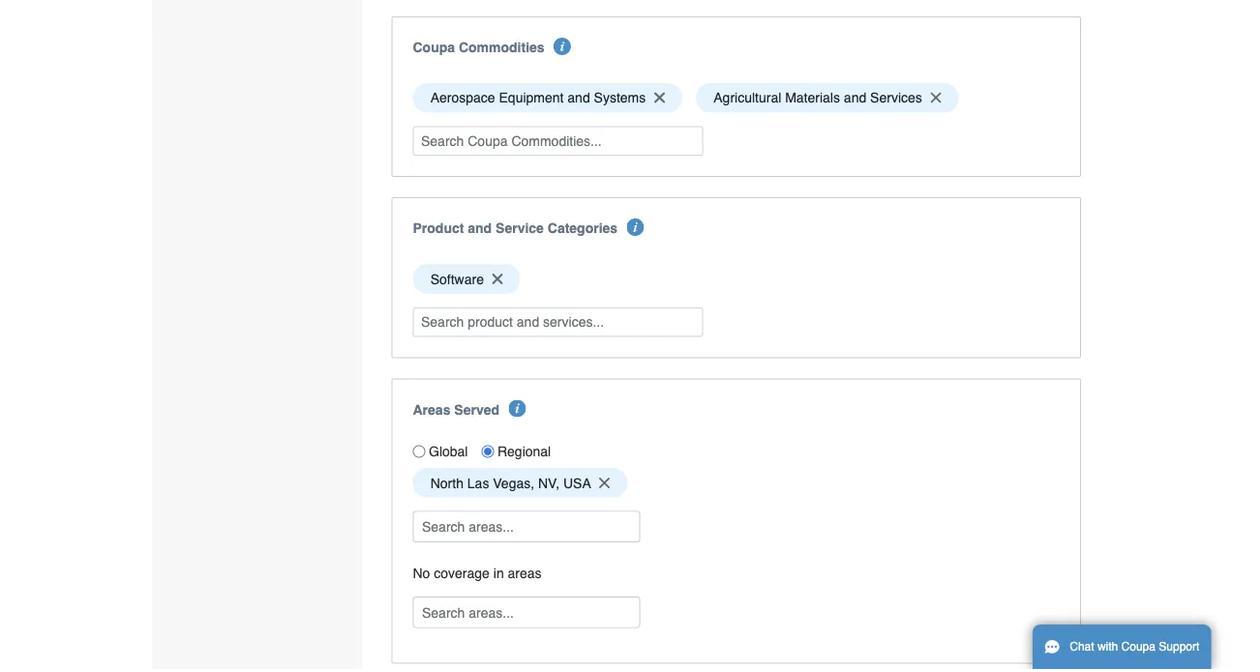 Task type: describe. For each thing, give the bounding box(es) containing it.
service
[[496, 221, 544, 236]]

Search Coupa Commodities... field
[[413, 126, 703, 156]]

commodities
[[459, 39, 545, 55]]

product
[[413, 221, 464, 236]]

coupa commodities
[[413, 39, 545, 55]]

coupa inside chat with coupa support button
[[1121, 641, 1156, 654]]

areas
[[508, 566, 542, 582]]

no coverage in areas
[[413, 566, 542, 582]]

agricultural materials and services
[[714, 90, 922, 106]]

0 horizontal spatial and
[[468, 221, 492, 236]]

chat with coupa support button
[[1033, 625, 1211, 670]]

selected areas list box
[[406, 464, 1067, 503]]

served
[[454, 402, 499, 418]]

equipment
[[499, 90, 564, 106]]

Search product and services... field
[[413, 308, 703, 337]]

support
[[1159, 641, 1200, 654]]

aerospace equipment and systems
[[430, 90, 646, 106]]

with
[[1098, 641, 1118, 654]]

additional information image for coupa commodities
[[554, 38, 571, 55]]

north las vegas, nv, usa
[[430, 476, 591, 491]]

global
[[429, 444, 468, 460]]

systems
[[594, 90, 646, 106]]

no
[[413, 566, 430, 582]]

software
[[430, 271, 484, 287]]

and for equipment
[[568, 90, 590, 106]]

north las vegas, nv, usa option
[[413, 468, 628, 498]]

vegas,
[[493, 476, 534, 491]]



Task type: locate. For each thing, give the bounding box(es) containing it.
and for materials
[[844, 90, 867, 106]]

and inside the aerospace equipment and systems option
[[568, 90, 590, 106]]

north
[[430, 476, 464, 491]]

materials
[[785, 90, 840, 106]]

and inside agricultural materials and services option
[[844, 90, 867, 106]]

Search areas... text field
[[415, 513, 638, 542]]

1 horizontal spatial and
[[568, 90, 590, 106]]

chat
[[1070, 641, 1094, 654]]

and left the service
[[468, 221, 492, 236]]

None radio
[[482, 446, 494, 458]]

aerospace equipment and systems option
[[413, 83, 682, 113]]

1 horizontal spatial additional information image
[[554, 38, 571, 55]]

additional information image for areas served
[[508, 400, 526, 418]]

agricultural materials and services option
[[696, 83, 959, 113]]

areas
[[413, 402, 451, 418]]

nv,
[[538, 476, 560, 491]]

selected list box for coupa commodities
[[406, 78, 1067, 118]]

1 vertical spatial additional information image
[[508, 400, 526, 418]]

usa
[[563, 476, 591, 491]]

0 horizontal spatial coupa
[[413, 39, 455, 55]]

and left services
[[844, 90, 867, 106]]

in
[[493, 566, 504, 582]]

coupa right with
[[1121, 641, 1156, 654]]

selected list box for product and service categories
[[406, 259, 1067, 299]]

agricultural
[[714, 90, 781, 106]]

selected list box containing software
[[406, 259, 1067, 299]]

regional
[[497, 444, 551, 460]]

selected list box containing aerospace equipment and systems
[[406, 78, 1067, 118]]

1 horizontal spatial coupa
[[1121, 641, 1156, 654]]

0 vertical spatial selected list box
[[406, 78, 1067, 118]]

software option
[[413, 264, 521, 294]]

areas served
[[413, 402, 499, 418]]

additional information image right served
[[508, 400, 526, 418]]

0 vertical spatial coupa
[[413, 39, 455, 55]]

additional information image up the aerospace equipment and systems option
[[554, 38, 571, 55]]

chat with coupa support
[[1070, 641, 1200, 654]]

product and service categories
[[413, 221, 618, 236]]

coverage
[[434, 566, 490, 582]]

None radio
[[413, 446, 425, 458]]

selected list box
[[406, 78, 1067, 118], [406, 259, 1067, 299]]

aerospace
[[430, 90, 495, 106]]

additional information image
[[554, 38, 571, 55], [508, 400, 526, 418]]

2 horizontal spatial and
[[844, 90, 867, 106]]

1 vertical spatial selected list box
[[406, 259, 1067, 299]]

coupa up aerospace
[[413, 39, 455, 55]]

Search areas... text field
[[415, 598, 638, 628]]

and left the systems
[[568, 90, 590, 106]]

additional information image
[[627, 219, 644, 236]]

2 selected list box from the top
[[406, 259, 1067, 299]]

0 vertical spatial additional information image
[[554, 38, 571, 55]]

1 vertical spatial coupa
[[1121, 641, 1156, 654]]

categories
[[548, 221, 618, 236]]

las
[[467, 476, 489, 491]]

services
[[870, 90, 922, 106]]

coupa
[[413, 39, 455, 55], [1121, 641, 1156, 654]]

and
[[568, 90, 590, 106], [844, 90, 867, 106], [468, 221, 492, 236]]

0 horizontal spatial additional information image
[[508, 400, 526, 418]]

1 selected list box from the top
[[406, 78, 1067, 118]]



Task type: vqa. For each thing, say whether or not it's contained in the screenshot.
Selected list box
yes



